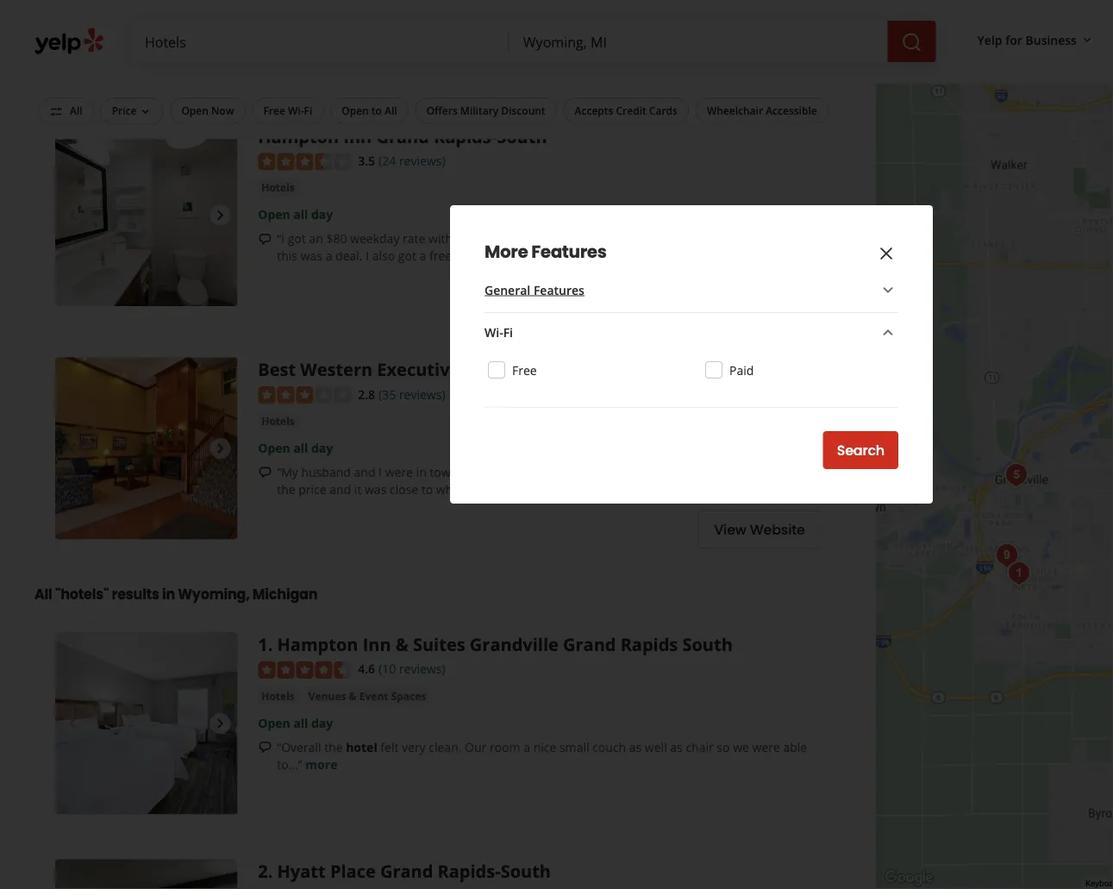 Task type: locate. For each thing, give the bounding box(es) containing it.
3 slideshow element from the top
[[55, 632, 237, 814]]

fi inside dropdown button
[[503, 324, 513, 340]]

1 vertical spatial was
[[365, 481, 387, 497]]

1 next image from the top
[[210, 205, 230, 225]]

(10 reviews)
[[379, 661, 445, 677]]

inn
[[344, 124, 372, 148], [464, 357, 493, 381], [363, 632, 391, 656]]

all for all
[[70, 103, 82, 118]]

0 horizontal spatial free
[[263, 103, 285, 118]]

open all day for hampton
[[258, 206, 333, 222]]

suites up (10 reviews) link
[[413, 632, 465, 656]]

got down rate
[[398, 247, 416, 264]]

0 horizontal spatial hampton inn & suites grandville grand rapids south image
[[55, 632, 237, 814]]

weekday
[[350, 230, 400, 247]]

hampton up 3.5 star rating image
[[258, 124, 339, 148]]

i left also
[[366, 247, 369, 264]]

1 previous image from the top
[[62, 205, 83, 225]]

hotels button
[[258, 179, 298, 196], [258, 412, 298, 430], [258, 687, 298, 704]]

wi-
[[288, 103, 304, 118], [485, 324, 503, 340]]

free wi-fi
[[263, 103, 312, 118]]

free right now
[[263, 103, 285, 118]]

open to all button
[[331, 97, 408, 124]]

1 vertical spatial features
[[534, 282, 585, 298]]

1 horizontal spatial room
[[570, 247, 601, 264]]

0 vertical spatial 16 speech v2 image
[[258, 232, 272, 246]]

search
[[837, 441, 885, 460]]

venues & event spaces link
[[305, 687, 430, 704]]

& for hampton
[[396, 632, 409, 656]]

2 horizontal spatial in
[[542, 464, 552, 480]]

16 speech v2 image for hampton
[[258, 232, 272, 246]]

0 horizontal spatial &
[[349, 688, 357, 703]]

1 vertical spatial reviews)
[[399, 386, 445, 402]]

2.8 link
[[358, 384, 375, 403]]

"hotels"
[[55, 584, 109, 604]]

venues & event spaces
[[309, 688, 426, 703]]

features for general features
[[534, 282, 585, 298]]

day up the $80
[[311, 206, 333, 222]]

features inside dropdown button
[[534, 282, 585, 298]]

open now button
[[170, 97, 245, 124]]

2 . from the top
[[268, 859, 273, 883]]

grand right place
[[380, 859, 433, 883]]

inn for hampton
[[363, 632, 391, 656]]

3.5 star rating image
[[258, 153, 351, 170]]

and up upgrade
[[482, 230, 503, 247]]

1 horizontal spatial was
[[365, 481, 387, 497]]

24 chevron down v2 image for features
[[878, 280, 899, 300]]

all up "my on the left of page
[[294, 440, 308, 456]]

offers military discount button
[[415, 97, 557, 124]]

1 vertical spatial hotels link
[[258, 412, 298, 430]]

hotels button for best
[[258, 412, 298, 430]]

price
[[299, 481, 327, 497]]

hampton up member).…"
[[699, 230, 752, 247]]

reviews) inside "link"
[[399, 152, 445, 169]]

for up hhonors
[[670, 230, 686, 247]]

all left "hotels" at the bottom left of the page
[[34, 584, 52, 604]]

got
[[288, 230, 306, 247], [398, 247, 416, 264]]

0 vertical spatial got
[[288, 230, 306, 247]]

1 horizontal spatial were
[[752, 738, 780, 755]]

michigan
[[253, 584, 318, 604]]

accepts credit cards button
[[564, 97, 689, 124]]

24 chevron down v2 image for fi
[[878, 322, 899, 343]]

inn for executive
[[464, 357, 493, 381]]

3 hotels button from the top
[[258, 687, 298, 704]]

1 vertical spatial hampton
[[699, 230, 752, 247]]

free
[[263, 103, 285, 118], [512, 362, 537, 378]]

0 vertical spatial for
[[1006, 31, 1023, 48]]

0 horizontal spatial for
[[461, 464, 478, 480]]

0 vertical spatial &
[[497, 357, 510, 381]]

0 horizontal spatial all
[[34, 584, 52, 604]]

room inside "i got an $80 weekday rate with aaa and though the furniture is older for a hampton these days, this was a deal. i also got a free upgrade to a jacuzzi room (i'm an hhonors member).…"
[[570, 247, 601, 264]]

were inside felt very clean. our room a nice small couch as well as chair so we were able to..."
[[752, 738, 780, 755]]

2 horizontal spatial for
[[1006, 31, 1023, 48]]

this down "i
[[277, 247, 298, 264]]

to up hampton inn grand rapids-south
[[372, 103, 382, 118]]

close
[[390, 481, 418, 497]]

furniture
[[572, 230, 622, 247]]

hotels
[[262, 180, 295, 194], [262, 414, 295, 428], [262, 688, 295, 703]]

. up 4.6 star rating image
[[268, 632, 273, 656]]

hotels for best
[[262, 414, 295, 428]]

all right 16 filter v2 icon
[[70, 103, 82, 118]]

to down "though"
[[505, 247, 517, 264]]

0 vertical spatial to
[[372, 103, 382, 118]]

2 vertical spatial day
[[311, 714, 333, 731]]

fi up 3.5 star rating image
[[304, 103, 312, 118]]

2 hotels from the top
[[262, 414, 295, 428]]

all for all "hotels" results in wyoming, michigan
[[34, 584, 52, 604]]

0 horizontal spatial this
[[277, 247, 298, 264]]

inn down "wi-fi"
[[464, 357, 493, 381]]

hotels down 4.6 star rating image
[[262, 688, 295, 703]]

0 vertical spatial room
[[570, 247, 601, 264]]

2 vertical spatial south
[[501, 859, 551, 883]]

1 vertical spatial hotels button
[[258, 412, 298, 430]]

1 horizontal spatial &
[[396, 632, 409, 656]]

0 horizontal spatial to
[[372, 103, 382, 118]]

all down 3.5 star rating image
[[294, 206, 308, 222]]

0 vertical spatial next image
[[210, 205, 230, 225]]

2 open all day from the top
[[258, 440, 333, 456]]

24 chevron down v2 image inside general features dropdown button
[[878, 280, 899, 300]]

0 vertical spatial all
[[294, 206, 308, 222]]

i right the husband
[[379, 464, 382, 480]]

0 vertical spatial suites
[[515, 357, 567, 381]]

hampton inn grand rapids-south image
[[55, 124, 237, 306]]

2 hotels link from the top
[[258, 412, 298, 430]]

2 horizontal spatial to
[[505, 247, 517, 264]]

1 reviews) from the top
[[399, 152, 445, 169]]

1 vertical spatial this
[[699, 464, 719, 480]]

executive
[[377, 357, 460, 381]]

the inside "i got an $80 weekday rate with aaa and though the furniture is older for a hampton these days, this was a deal. i also got a free upgrade to a jacuzzi room (i'm an hhonors member).…"
[[550, 230, 569, 247]]

to right "close"
[[422, 481, 433, 497]]

1 vertical spatial were
[[752, 738, 780, 755]]

western
[[300, 357, 373, 381]]

1 . from the top
[[268, 632, 273, 656]]

2 reviews) from the top
[[399, 386, 445, 402]]

suites for hampton
[[413, 632, 465, 656]]

1 vertical spatial room
[[490, 738, 521, 755]]

a left nice
[[524, 738, 530, 755]]

0 vertical spatial features
[[531, 240, 607, 264]]

were up "close"
[[385, 464, 413, 480]]

1 vertical spatial slideshow element
[[55, 357, 237, 540]]

felt
[[381, 738, 399, 755]]

2 vertical spatial all
[[294, 714, 308, 731]]

a up hhonors
[[689, 230, 696, 247]]

& down "wi-fi"
[[497, 357, 510, 381]]

for up where
[[461, 464, 478, 480]]

inn up '3.5' link
[[344, 124, 372, 148]]

felt very clean. our room a nice small couch as well as chair so we were able to..."
[[277, 738, 807, 772]]

16 speech v2 image left "i
[[258, 232, 272, 246]]

1 24 chevron down v2 image from the top
[[878, 280, 899, 300]]

0 vertical spatial open all day
[[258, 206, 333, 222]]

2 hotels button from the top
[[258, 412, 298, 430]]

. for 2
[[268, 859, 273, 883]]

town
[[430, 464, 458, 480]]

3 16 speech v2 image from the top
[[258, 740, 272, 754]]

more
[[485, 240, 528, 264]]

open up '3.5' link
[[342, 103, 369, 118]]

the
[[550, 230, 569, 247], [277, 481, 295, 497], [504, 481, 523, 497], [647, 481, 665, 497], [324, 738, 343, 755]]

0 horizontal spatial i
[[366, 247, 369, 264]]

1 horizontal spatial got
[[398, 247, 416, 264]]

(35 reviews) link
[[379, 384, 445, 403]]

slideshow element for best
[[55, 357, 237, 540]]

0 vertical spatial wi-
[[288, 103, 304, 118]]

the up "more"
[[324, 738, 343, 755]]

day up the husband
[[311, 440, 333, 456]]

suites for executive
[[515, 357, 567, 381]]

1 vertical spatial for
[[670, 230, 686, 247]]

wi-fi
[[485, 324, 513, 340]]

was inside because of the price and it was close to where both the rehearsal dinner and the actual wedding…"
[[365, 481, 387, 497]]

1 slideshow element from the top
[[55, 124, 237, 306]]

open up "my on the left of page
[[258, 440, 290, 456]]

1 horizontal spatial all
[[70, 103, 82, 118]]

free down "wi-fi"
[[512, 362, 537, 378]]

in up rehearsal
[[542, 464, 552, 480]]

. left hyatt
[[268, 859, 273, 883]]

hampton up 4.6 star rating image
[[277, 632, 358, 656]]

2 as from the left
[[670, 738, 683, 755]]

1 horizontal spatial free
[[512, 362, 537, 378]]

open now
[[181, 103, 234, 118]]

1 day from the top
[[311, 206, 333, 222]]

now
[[211, 103, 234, 118]]

hotels button down 2.8 star rating image
[[258, 412, 298, 430]]

previous image
[[62, 205, 83, 225], [62, 438, 83, 459]]

0 vertical spatial hotels button
[[258, 179, 298, 196]]

2 horizontal spatial all
[[385, 103, 397, 118]]

1 vertical spatial day
[[311, 440, 333, 456]]

keyboa button
[[1086, 878, 1113, 889]]

was left deal.
[[301, 247, 323, 264]]

hotels link for best
[[258, 412, 298, 430]]

hampton
[[258, 124, 339, 148], [699, 230, 752, 247], [277, 632, 358, 656]]

as left well
[[629, 738, 642, 755]]

because
[[757, 464, 804, 480]]

all up "overall
[[294, 714, 308, 731]]

deal.
[[336, 247, 363, 264]]

0 vertical spatial was
[[301, 247, 323, 264]]

1 vertical spatial previous image
[[62, 438, 83, 459]]

1 vertical spatial 16 speech v2 image
[[258, 466, 272, 479]]

this
[[277, 247, 298, 264], [699, 464, 719, 480]]

2 vertical spatial open all day
[[258, 714, 333, 731]]

& left event
[[349, 688, 357, 703]]

is
[[625, 230, 634, 247]]

1 all from the top
[[294, 206, 308, 222]]

reviews) down hampton inn grand rapids-south
[[399, 152, 445, 169]]

room right our
[[490, 738, 521, 755]]

a up both
[[481, 464, 487, 480]]

0 horizontal spatial wi-
[[288, 103, 304, 118]]

of
[[807, 464, 818, 480]]

wi-fi button
[[485, 322, 899, 344]]

hotels button down 4.6 star rating image
[[258, 687, 298, 704]]

0 vertical spatial slideshow element
[[55, 124, 237, 306]]

2 previous image from the top
[[62, 438, 83, 459]]

hotels button down 3.5 star rating image
[[258, 179, 298, 196]]

. for 1
[[268, 632, 273, 656]]

1 open all day from the top
[[258, 206, 333, 222]]

2 vertical spatial inn
[[363, 632, 391, 656]]

1 vertical spatial fi
[[503, 324, 513, 340]]

16 chevron down v2 image
[[1080, 33, 1094, 47]]

2 vertical spatial hotels button
[[258, 687, 298, 704]]

in
[[416, 464, 427, 480], [542, 464, 552, 480], [162, 584, 175, 604]]

this up actual
[[699, 464, 719, 480]]

16 speech v2 image for best
[[258, 466, 272, 479]]

for inside "i got an $80 weekday rate with aaa and though the furniture is older for a hampton these days, this was a deal. i also got a free upgrade to a jacuzzi room (i'm an hhonors member).…"
[[670, 230, 686, 247]]

16 speech v2 image
[[258, 232, 272, 246], [258, 466, 272, 479], [258, 740, 272, 754]]

16 speech v2 image left "overall
[[258, 740, 272, 754]]

room inside felt very clean. our room a nice small couch as well as chair so we were able to..."
[[490, 738, 521, 755]]

0 horizontal spatial as
[[629, 738, 642, 755]]

open all day up "overall
[[258, 714, 333, 731]]

open all day up "my on the left of page
[[258, 440, 333, 456]]

& inside button
[[349, 688, 357, 703]]

1 vertical spatial all
[[294, 440, 308, 456]]

the up jacuzzi
[[550, 230, 569, 247]]

2 next image from the top
[[210, 438, 230, 459]]

2 24 chevron down v2 image from the top
[[878, 322, 899, 343]]

grand
[[376, 124, 429, 148], [555, 464, 591, 480], [563, 632, 616, 656], [380, 859, 433, 883]]

wedding…"
[[705, 481, 767, 497]]

day up "overall the hotel
[[311, 714, 333, 731]]

open for 3.5
[[258, 206, 290, 222]]

2 vertical spatial hotels link
[[258, 687, 298, 704]]

reviews) up 'spaces'
[[399, 661, 445, 677]]

hhonors
[[646, 247, 696, 264]]

hotels down 3.5 star rating image
[[262, 180, 295, 194]]

hotels link down 4.6 star rating image
[[258, 687, 298, 704]]

wi- up 3.5 star rating image
[[288, 103, 304, 118]]

in right "results" at the bottom left of the page
[[162, 584, 175, 604]]

16 speech v2 image left "my on the left of page
[[258, 466, 272, 479]]

0 vertical spatial fi
[[304, 103, 312, 118]]

open up "i
[[258, 206, 290, 222]]

as
[[629, 738, 642, 755], [670, 738, 683, 755]]

2 vertical spatial reviews)
[[399, 661, 445, 677]]

2 vertical spatial hampton
[[277, 632, 358, 656]]

free inside more features dialog
[[512, 362, 537, 378]]

all button
[[38, 97, 94, 125]]

to inside the open to all 'button'
[[372, 103, 382, 118]]

hampton inn & suites grandville grand rapids south link
[[277, 632, 733, 656]]

more features dialog
[[0, 0, 1113, 889]]

all for best
[[294, 440, 308, 456]]

an left the $80
[[309, 230, 323, 247]]

open all day
[[258, 206, 333, 222], [258, 440, 333, 456], [258, 714, 333, 731]]

hampton inn & suites grandville grand rapids south image
[[1002, 556, 1036, 591], [55, 632, 237, 814]]

wi- down general at the left of page
[[485, 324, 503, 340]]

"i got an $80 weekday rate with aaa and though the furniture is older for a hampton these days, this was a deal. i also got a free upgrade to a jacuzzi room (i'm an hhonors member).…"
[[277, 230, 818, 264]]

wi- inside button
[[288, 103, 304, 118]]

& up (10 reviews) link
[[396, 632, 409, 656]]

1 hotels from the top
[[262, 180, 295, 194]]

16 filter v2 image
[[49, 105, 63, 118]]

hotels down 2.8 star rating image
[[262, 414, 295, 428]]

a inside felt very clean. our room a nice small couch as well as chair so we were able to..."
[[524, 738, 530, 755]]

1 horizontal spatial wi-
[[485, 324, 503, 340]]

1 hotels link from the top
[[258, 179, 298, 196]]

1 vertical spatial i
[[379, 464, 382, 480]]

room down furniture
[[570, 247, 601, 264]]

inn up 4.6 link
[[363, 632, 391, 656]]

open left now
[[181, 103, 209, 118]]

0 vertical spatial free
[[263, 103, 285, 118]]

1 vertical spatial open all day
[[258, 440, 333, 456]]

was right it
[[365, 481, 387, 497]]

picked
[[659, 464, 696, 480]]

0 vertical spatial previous image
[[62, 205, 83, 225]]

2 vertical spatial to
[[422, 481, 433, 497]]

2.8 star rating image
[[258, 386, 351, 404]]

best western executive inn & suites
[[258, 357, 567, 381]]

we
[[638, 464, 656, 480]]

2 horizontal spatial &
[[497, 357, 510, 381]]

rapids
[[621, 632, 678, 656]]

1 16 speech v2 image from the top
[[258, 232, 272, 246]]

2 all from the top
[[294, 440, 308, 456]]

0 horizontal spatial an
[[309, 230, 323, 247]]

2
[[258, 859, 268, 883]]

next image
[[210, 713, 230, 734]]

1 horizontal spatial i
[[379, 464, 382, 480]]

2 vertical spatial &
[[349, 688, 357, 703]]

1 horizontal spatial fi
[[503, 324, 513, 340]]

1 hotels button from the top
[[258, 179, 298, 196]]

0 horizontal spatial room
[[490, 738, 521, 755]]

both
[[475, 481, 501, 497]]

0 vertical spatial .
[[268, 632, 273, 656]]

1 vertical spatial next image
[[210, 438, 230, 459]]

"my
[[277, 464, 298, 480]]

all inside all button
[[70, 103, 82, 118]]

0 vertical spatial an
[[309, 230, 323, 247]]

day
[[311, 206, 333, 222], [311, 440, 333, 456], [311, 714, 333, 731]]

2 slideshow element from the top
[[55, 357, 237, 540]]

hotels button for hampton
[[258, 179, 298, 196]]

accessible
[[766, 103, 817, 118]]

slideshow element
[[55, 124, 237, 306], [55, 357, 237, 540], [55, 632, 237, 814]]

0 vertical spatial i
[[366, 247, 369, 264]]

in left the town
[[416, 464, 427, 480]]

3 hotels from the top
[[262, 688, 295, 703]]

fi
[[304, 103, 312, 118], [503, 324, 513, 340]]

open
[[181, 103, 209, 118], [342, 103, 369, 118], [258, 206, 290, 222], [258, 440, 290, 456], [258, 714, 290, 731]]

2 16 speech v2 image from the top
[[258, 466, 272, 479]]

2 vertical spatial slideshow element
[[55, 632, 237, 814]]

google image
[[881, 867, 938, 889]]

open up "overall
[[258, 714, 290, 731]]

0 horizontal spatial fi
[[304, 103, 312, 118]]

reviews) down executive
[[399, 386, 445, 402]]

1 horizontal spatial as
[[670, 738, 683, 755]]

general
[[485, 282, 531, 298]]

hampton inn grand rapids-south link
[[258, 124, 547, 148]]

best western executive inn & suites image
[[55, 357, 237, 540]]

very
[[402, 738, 426, 755]]

prairieside suites bed & breakfast image
[[999, 458, 1034, 492]]

got right "i
[[288, 230, 306, 247]]

were right we
[[752, 738, 780, 755]]

open all day up "i
[[258, 206, 333, 222]]

a left free
[[420, 247, 426, 264]]

next image
[[210, 205, 230, 225], [210, 438, 230, 459]]

"i
[[277, 230, 285, 247]]

for right yelp
[[1006, 31, 1023, 48]]

0 horizontal spatial were
[[385, 464, 413, 480]]

24 chevron down v2 image
[[878, 280, 899, 300], [878, 322, 899, 343]]

0 vertical spatial day
[[311, 206, 333, 222]]

previous image for best western executive inn & suites
[[62, 438, 83, 459]]

free inside button
[[263, 103, 285, 118]]

suites down general features
[[515, 357, 567, 381]]

0 horizontal spatial got
[[288, 230, 306, 247]]

with
[[429, 230, 453, 247]]

24 chevron down v2 image inside wi-fi dropdown button
[[878, 322, 899, 343]]

all up hampton inn grand rapids-south
[[385, 103, 397, 118]]

2 day from the top
[[311, 440, 333, 456]]

as right well
[[670, 738, 683, 755]]

2 vertical spatial 16 speech v2 image
[[258, 740, 272, 754]]

.
[[268, 632, 273, 656], [268, 859, 273, 883]]

(35
[[379, 386, 396, 402]]

hotels link down 3.5 star rating image
[[258, 179, 298, 196]]

an down is
[[628, 247, 642, 264]]

offers
[[427, 103, 458, 118]]

1 horizontal spatial suites
[[515, 357, 567, 381]]

hotels link down 2.8 star rating image
[[258, 412, 298, 430]]

0 horizontal spatial was
[[301, 247, 323, 264]]

fi down general at the left of page
[[503, 324, 513, 340]]

0 vertical spatial rapids-
[[434, 124, 497, 148]]

accepts credit cards
[[575, 103, 678, 118]]

couch
[[593, 738, 626, 755]]

None search field
[[131, 21, 940, 62]]

1 vertical spatial .
[[268, 859, 273, 883]]

1 vertical spatial to
[[505, 247, 517, 264]]

0 vertical spatial hampton inn & suites grandville grand rapids south image
[[1002, 556, 1036, 591]]

hotel
[[346, 738, 377, 755]]

1 horizontal spatial an
[[628, 247, 642, 264]]



Task type: vqa. For each thing, say whether or not it's contained in the screenshot.
ALSO
yes



Task type: describe. For each thing, give the bounding box(es) containing it.
i inside "i got an $80 weekday rate with aaa and though the furniture is older for a hampton these days, this was a deal. i also got a free upgrade to a jacuzzi room (i'm an hhonors member).…"
[[366, 247, 369, 264]]

website
[[750, 520, 805, 540]]

event
[[359, 688, 388, 703]]

free for free
[[512, 362, 537, 378]]

open all day for best
[[258, 440, 333, 456]]

previous image
[[62, 713, 83, 734]]

1 horizontal spatial this
[[699, 464, 719, 480]]

and left it
[[330, 481, 351, 497]]

business
[[1026, 31, 1077, 48]]

for inside button
[[1006, 31, 1023, 48]]

nice
[[533, 738, 556, 755]]

free wi-fi button
[[252, 97, 324, 124]]

cards
[[649, 103, 678, 118]]

discount
[[501, 103, 546, 118]]

yelp for business button
[[971, 24, 1101, 55]]

0 vertical spatial south
[[497, 124, 547, 148]]

(24 reviews) link
[[379, 151, 445, 169]]

this inside "i got an $80 weekday rate with aaa and though the furniture is older for a hampton these days, this was a deal. i also got a free upgrade to a jacuzzi room (i'm an hhonors member).…"
[[277, 247, 298, 264]]

to inside because of the price and it was close to where both the rehearsal dinner and the actual wedding…"
[[422, 481, 433, 497]]

fi inside button
[[304, 103, 312, 118]]

1 vertical spatial an
[[628, 247, 642, 264]]

wheelchair accessible button
[[696, 97, 828, 124]]

features for more features
[[531, 240, 607, 264]]

the down wedding
[[504, 481, 523, 497]]

paid
[[730, 362, 754, 378]]

hotels for hampton
[[262, 180, 295, 194]]

3 day from the top
[[311, 714, 333, 731]]

map region
[[755, 0, 1113, 889]]

wyoming,
[[178, 584, 250, 604]]

1 horizontal spatial hampton inn & suites grandville grand rapids south image
[[1002, 556, 1036, 591]]

0 vertical spatial hampton
[[258, 124, 339, 148]]

3 hotels link from the top
[[258, 687, 298, 704]]

previous image for hampton inn grand rapids-south
[[62, 205, 83, 225]]

the down we at the right bottom of the page
[[647, 481, 665, 497]]

place
[[330, 859, 376, 883]]

wheelchair accessible
[[707, 103, 817, 118]]

dinner
[[582, 481, 619, 497]]

1 vertical spatial got
[[398, 247, 416, 264]]

hotels link for hampton
[[258, 179, 298, 196]]

wedding
[[491, 464, 539, 480]]

member).…"
[[699, 247, 768, 264]]

all for hampton
[[294, 206, 308, 222]]

more link
[[306, 756, 338, 772]]

1 . hampton inn & suites grandville grand rapids south
[[258, 632, 733, 656]]

0 vertical spatial inn
[[344, 124, 372, 148]]

next image for best
[[210, 438, 230, 459]]

accepts
[[575, 103, 613, 118]]

a down the $80
[[326, 247, 332, 264]]

3.5
[[358, 152, 375, 169]]

more features
[[485, 240, 607, 264]]

open inside 'button'
[[342, 103, 369, 118]]

1 vertical spatial south
[[683, 632, 733, 656]]

clean.
[[429, 738, 462, 755]]

where
[[436, 481, 471, 497]]

"overall the hotel
[[277, 738, 377, 755]]

a down "though"
[[520, 247, 527, 264]]

actual
[[668, 481, 702, 497]]

1 vertical spatial rapids-
[[438, 859, 501, 883]]

rehearsal
[[526, 481, 579, 497]]

search button
[[823, 431, 899, 469]]

& for executive
[[497, 357, 510, 381]]

well
[[645, 738, 667, 755]]

(i'm
[[604, 247, 625, 264]]

springhill suites by marriott grand rapids west image
[[990, 538, 1024, 573]]

day for inn
[[311, 206, 333, 222]]

1 as from the left
[[629, 738, 642, 755]]

more
[[306, 756, 338, 772]]

"overall
[[277, 738, 321, 755]]

1 vertical spatial hampton inn & suites grandville grand rapids south image
[[55, 632, 237, 814]]

reviews) for executive
[[399, 386, 445, 402]]

(10 reviews) link
[[379, 659, 445, 678]]

yelp for business
[[978, 31, 1077, 48]]

all "hotels" results in wyoming, michigan
[[34, 584, 318, 604]]

3 all from the top
[[294, 714, 308, 731]]

reviews) for grand
[[399, 152, 445, 169]]

our
[[465, 738, 487, 755]]

small
[[560, 738, 589, 755]]

open to all
[[342, 103, 397, 118]]

1 horizontal spatial in
[[416, 464, 427, 480]]

4.6 link
[[358, 659, 375, 678]]

"my husband and i were in town for a wedding in grand rapids. we picked this
[[277, 464, 722, 480]]

able
[[783, 738, 807, 755]]

keyboa
[[1086, 878, 1113, 889]]

3 open all day from the top
[[258, 714, 333, 731]]

free
[[429, 247, 452, 264]]

jacuzzi
[[530, 247, 567, 264]]

4.6 star rating image
[[258, 661, 351, 679]]

husband
[[301, 464, 351, 480]]

hampton inn grand rapids-south
[[258, 124, 547, 148]]

3.5 link
[[358, 151, 375, 169]]

was inside "i got an $80 weekday rate with aaa and though the furniture is older for a hampton these days, this was a deal. i also got a free upgrade to a jacuzzi room (i'm an hhonors member).…"
[[301, 247, 323, 264]]

(24
[[379, 152, 396, 169]]

close image
[[876, 243, 897, 264]]

to inside "i got an $80 weekday rate with aaa and though the furniture is older for a hampton these days, this was a deal. i also got a free upgrade to a jacuzzi room (i'm an hhonors member).…"
[[505, 247, 517, 264]]

grand left rapids
[[563, 632, 616, 656]]

chair
[[686, 738, 714, 755]]

to..."
[[277, 756, 302, 772]]

grand up (24 reviews) "link"
[[376, 124, 429, 148]]

aaa
[[456, 230, 479, 247]]

hyatt
[[277, 859, 326, 883]]

the down "my on the left of page
[[277, 481, 295, 497]]

and down we at the right bottom of the page
[[622, 481, 644, 497]]

and inside "i got an $80 weekday rate with aaa and though the furniture is older for a hampton these days, this was a deal. i also got a free upgrade to a jacuzzi room (i'm an hhonors member).…"
[[482, 230, 503, 247]]

open inside button
[[181, 103, 209, 118]]

search image
[[902, 32, 922, 53]]

we
[[733, 738, 749, 755]]

3 reviews) from the top
[[399, 661, 445, 677]]

view
[[714, 520, 747, 540]]

0 horizontal spatial in
[[162, 584, 175, 604]]

next image for hampton
[[210, 205, 230, 225]]

and up it
[[354, 464, 376, 480]]

also
[[372, 247, 395, 264]]

rapids.
[[594, 464, 635, 480]]

these
[[755, 230, 786, 247]]

open for 2.8
[[258, 440, 290, 456]]

all inside the open to all 'button'
[[385, 103, 397, 118]]

upgrade
[[455, 247, 502, 264]]

filters group
[[34, 97, 832, 125]]

hyatt place grand rapids-south link
[[277, 859, 551, 883]]

wi- inside dropdown button
[[485, 324, 503, 340]]

venues & event spaces button
[[305, 687, 430, 704]]

open for 4.6
[[258, 714, 290, 731]]

because of the price and it was close to where both the rehearsal dinner and the actual wedding…"
[[277, 464, 818, 497]]

venues
[[309, 688, 346, 703]]

older
[[637, 230, 666, 247]]

1
[[258, 632, 268, 656]]

best western executive inn & suites link
[[258, 357, 567, 381]]

it
[[354, 481, 362, 497]]

yelp
[[978, 31, 1003, 48]]

2 . hyatt place grand rapids-south
[[258, 859, 551, 883]]

free for free wi-fi
[[263, 103, 285, 118]]

grand up rehearsal
[[555, 464, 591, 480]]

slideshow element for hampton
[[55, 124, 237, 306]]

4.6
[[358, 661, 375, 677]]

view website link
[[698, 511, 822, 549]]

2 vertical spatial for
[[461, 464, 478, 480]]

grandville
[[470, 632, 559, 656]]

though
[[507, 230, 547, 247]]

day for western
[[311, 440, 333, 456]]

hampton inside "i got an $80 weekday rate with aaa and though the furniture is older for a hampton these days, this was a deal. i also got a free upgrade to a jacuzzi room (i'm an hhonors member).…"
[[699, 230, 752, 247]]

credit
[[616, 103, 647, 118]]

2.8
[[358, 386, 375, 402]]



